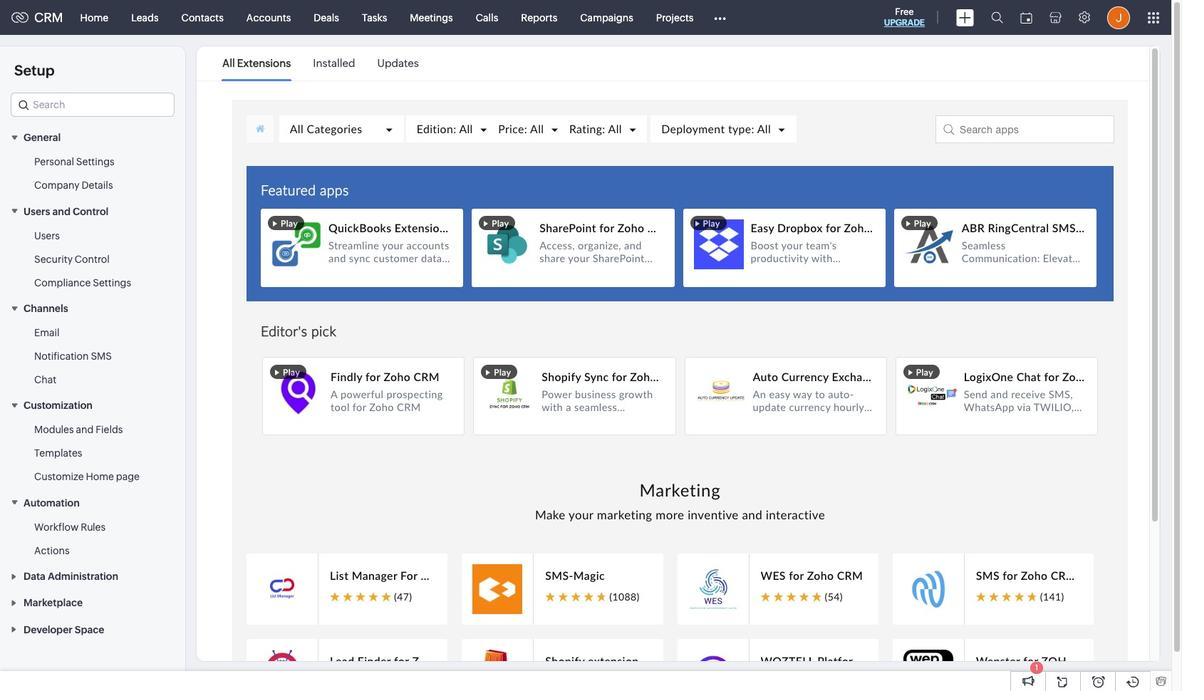 Task type: vqa. For each thing, say whether or not it's contained in the screenshot.
Builder.
no



Task type: describe. For each thing, give the bounding box(es) containing it.
campaigns link
[[569, 0, 645, 35]]

search image
[[991, 11, 1003, 24]]

chat link
[[34, 373, 56, 387]]

space
[[75, 624, 104, 635]]

data administration
[[24, 571, 118, 582]]

home inside "link"
[[80, 12, 108, 23]]

contacts link
[[170, 0, 235, 35]]

customization region
[[0, 419, 185, 489]]

workflow rules link
[[34, 520, 106, 534]]

all
[[222, 57, 235, 69]]

free
[[895, 6, 914, 17]]

users for users
[[34, 230, 60, 241]]

automation button
[[0, 489, 185, 516]]

customize
[[34, 471, 84, 483]]

meetings link
[[399, 0, 464, 35]]

projects
[[656, 12, 694, 23]]

personal settings
[[34, 156, 115, 168]]

workflow rules
[[34, 521, 106, 533]]

crm link
[[11, 10, 63, 25]]

reports
[[521, 12, 557, 23]]

all extensions link
[[222, 47, 291, 80]]

email
[[34, 327, 60, 338]]

data administration button
[[0, 563, 185, 589]]

marketplace
[[24, 597, 83, 609]]

actions link
[[34, 543, 70, 558]]

1
[[1035, 663, 1038, 672]]

automation region
[[0, 516, 185, 563]]

all extensions
[[222, 57, 291, 69]]

compliance settings link
[[34, 276, 131, 290]]

projects link
[[645, 0, 705, 35]]

leads link
[[120, 0, 170, 35]]

home inside customization region
[[86, 471, 114, 483]]

reports link
[[510, 0, 569, 35]]

general region
[[0, 151, 185, 198]]

accounts link
[[235, 0, 302, 35]]

search element
[[983, 0, 1012, 35]]

company details link
[[34, 178, 113, 193]]

crm
[[34, 10, 63, 25]]

contacts
[[181, 12, 224, 23]]

customize home page link
[[34, 470, 140, 484]]

installed
[[313, 57, 355, 69]]

sms
[[91, 351, 112, 362]]

profile image
[[1107, 6, 1130, 29]]

Other Modules field
[[705, 6, 736, 29]]

rules
[[81, 521, 106, 533]]

Search text field
[[11, 93, 174, 116]]

developer space button
[[0, 616, 185, 643]]

deals
[[314, 12, 339, 23]]

customization
[[24, 400, 93, 411]]

notification
[[34, 351, 89, 362]]

tasks link
[[351, 0, 399, 35]]

security control
[[34, 253, 110, 265]]

developer
[[24, 624, 73, 635]]

leads
[[131, 12, 159, 23]]

marketplace button
[[0, 589, 185, 616]]

control inside dropdown button
[[73, 206, 109, 217]]

accounts
[[246, 12, 291, 23]]

users for users and control
[[24, 206, 50, 217]]



Task type: locate. For each thing, give the bounding box(es) containing it.
and
[[52, 206, 70, 217], [76, 424, 94, 436]]

settings for personal settings
[[76, 156, 115, 168]]

personal
[[34, 156, 74, 168]]

compliance settings
[[34, 277, 131, 288]]

notification sms link
[[34, 349, 112, 363]]

actions
[[34, 545, 70, 556]]

home
[[80, 12, 108, 23], [86, 471, 114, 483]]

tasks
[[362, 12, 387, 23]]

users link
[[34, 229, 60, 243]]

and inside dropdown button
[[52, 206, 70, 217]]

channels region
[[0, 321, 185, 392]]

home up automation dropdown button
[[86, 471, 114, 483]]

0 vertical spatial settings
[[76, 156, 115, 168]]

compliance
[[34, 277, 91, 288]]

personal settings link
[[34, 155, 115, 169]]

1 vertical spatial users
[[34, 230, 60, 241]]

and left fields
[[76, 424, 94, 436]]

and for users
[[52, 206, 70, 217]]

1 vertical spatial settings
[[93, 277, 131, 288]]

administration
[[48, 571, 118, 582]]

templates link
[[34, 446, 82, 461]]

calendar image
[[1020, 12, 1032, 23]]

control inside "region"
[[75, 253, 110, 265]]

create menu element
[[948, 0, 983, 35]]

1 horizontal spatial and
[[76, 424, 94, 436]]

and inside "link"
[[76, 424, 94, 436]]

upgrade
[[884, 18, 925, 28]]

settings up channels dropdown button
[[93, 277, 131, 288]]

1 vertical spatial control
[[75, 253, 110, 265]]

control up compliance settings link
[[75, 253, 110, 265]]

0 vertical spatial users
[[24, 206, 50, 217]]

settings for compliance settings
[[93, 277, 131, 288]]

details
[[82, 180, 113, 191]]

users and control
[[24, 206, 109, 217]]

0 vertical spatial control
[[73, 206, 109, 217]]

email link
[[34, 326, 60, 340]]

general
[[24, 132, 61, 143]]

channels
[[24, 303, 68, 314]]

calls
[[476, 12, 498, 23]]

extensions
[[237, 57, 291, 69]]

installed link
[[313, 47, 355, 80]]

settings inside users and control "region"
[[93, 277, 131, 288]]

1 vertical spatial home
[[86, 471, 114, 483]]

security
[[34, 253, 73, 265]]

channels button
[[0, 295, 185, 321]]

modules
[[34, 424, 74, 436]]

home link
[[69, 0, 120, 35]]

chat
[[34, 374, 56, 386]]

page
[[116, 471, 140, 483]]

updates
[[377, 57, 419, 69]]

calls link
[[464, 0, 510, 35]]

0 vertical spatial home
[[80, 12, 108, 23]]

and for modules
[[76, 424, 94, 436]]

general button
[[0, 124, 185, 151]]

users inside "region"
[[34, 230, 60, 241]]

1 vertical spatial and
[[76, 424, 94, 436]]

customize home page
[[34, 471, 140, 483]]

data
[[24, 571, 46, 582]]

modules and fields link
[[34, 423, 123, 437]]

control down details
[[73, 206, 109, 217]]

security control link
[[34, 252, 110, 266]]

settings up details
[[76, 156, 115, 168]]

campaigns
[[580, 12, 633, 23]]

users and control region
[[0, 224, 185, 295]]

None field
[[11, 93, 175, 117]]

workflow
[[34, 521, 79, 533]]

users and control button
[[0, 198, 185, 224]]

modules and fields
[[34, 424, 123, 436]]

create menu image
[[956, 9, 974, 26]]

updates link
[[377, 47, 419, 80]]

settings inside general region
[[76, 156, 115, 168]]

company
[[34, 180, 80, 191]]

users
[[24, 206, 50, 217], [34, 230, 60, 241]]

notification sms
[[34, 351, 112, 362]]

automation
[[24, 497, 80, 509]]

settings
[[76, 156, 115, 168], [93, 277, 131, 288]]

home right crm
[[80, 12, 108, 23]]

fields
[[96, 424, 123, 436]]

company details
[[34, 180, 113, 191]]

deals link
[[302, 0, 351, 35]]

profile element
[[1099, 0, 1139, 35]]

templates
[[34, 448, 82, 459]]

users up security
[[34, 230, 60, 241]]

and down company
[[52, 206, 70, 217]]

control
[[73, 206, 109, 217], [75, 253, 110, 265]]

0 horizontal spatial and
[[52, 206, 70, 217]]

customization button
[[0, 392, 185, 419]]

meetings
[[410, 12, 453, 23]]

users inside dropdown button
[[24, 206, 50, 217]]

users up users link
[[24, 206, 50, 217]]

developer space
[[24, 624, 104, 635]]

free upgrade
[[884, 6, 925, 28]]

0 vertical spatial and
[[52, 206, 70, 217]]

setup
[[14, 62, 55, 78]]



